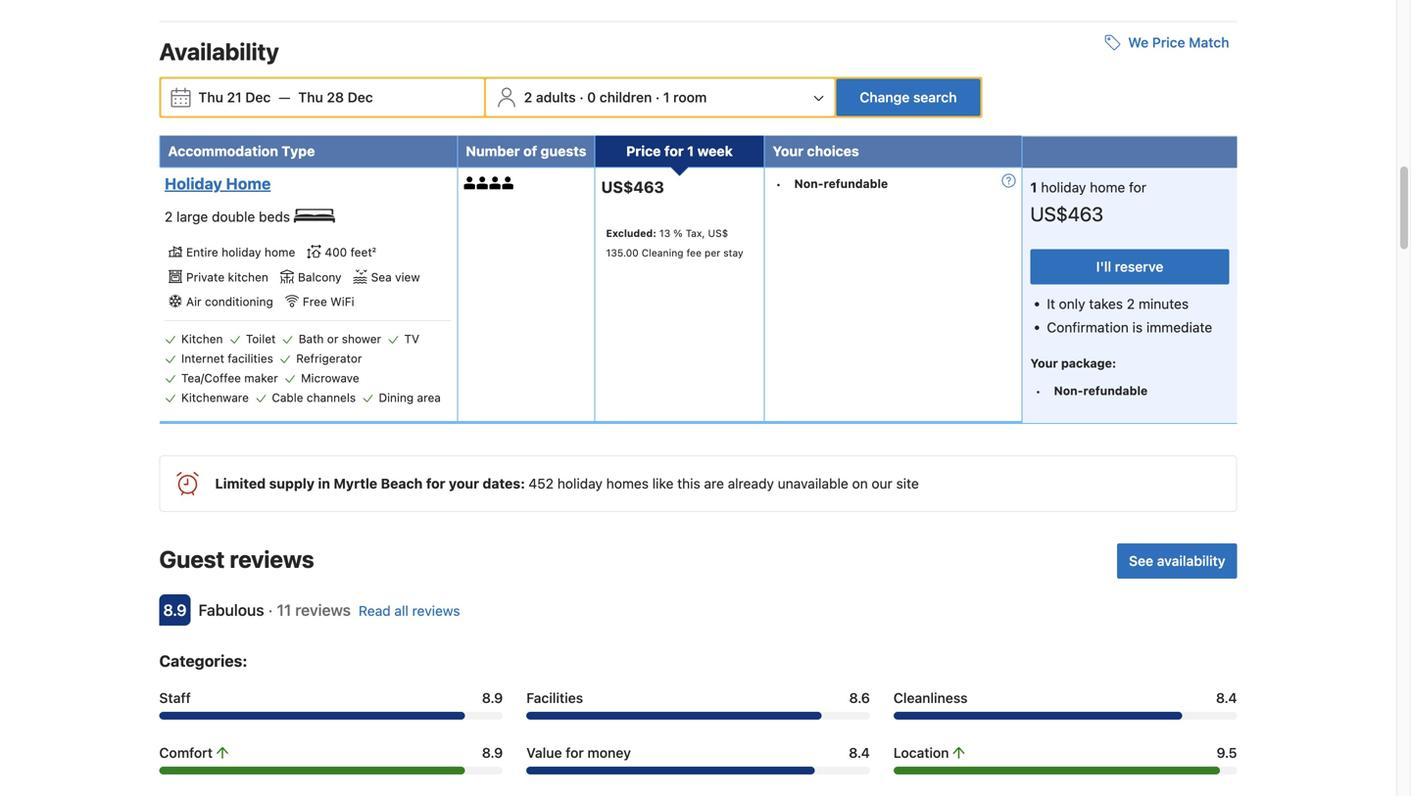Task type: locate. For each thing, give the bounding box(es) containing it.
price inside dropdown button
[[1152, 34, 1185, 50]]

· right children
[[656, 89, 660, 105]]

2 horizontal spatial holiday
[[1041, 179, 1086, 195]]

supply
[[269, 476, 315, 492]]

2 inside dropdown button
[[524, 89, 532, 105]]

price
[[1152, 34, 1185, 50], [626, 143, 661, 159]]

dining
[[379, 391, 414, 405]]

•
[[776, 177, 781, 191], [1036, 385, 1041, 398]]

for
[[664, 143, 684, 159], [1129, 179, 1147, 195], [426, 476, 445, 492], [566, 745, 584, 762]]

0 vertical spatial 8.9
[[163, 601, 187, 620]]

for inside '1 holiday home for us$463 i'll reserve'
[[1129, 179, 1147, 195]]

holiday inside '1 holiday home for us$463 i'll reserve'
[[1041, 179, 1086, 195]]

accommodation
[[168, 143, 278, 159]]

2 up is
[[1127, 296, 1135, 312]]

location
[[894, 745, 949, 762]]

dec
[[245, 89, 271, 105], [348, 89, 373, 105]]

0 horizontal spatial 1
[[663, 89, 670, 105]]

135.00
[[606, 247, 639, 259]]

1 horizontal spatial 1
[[687, 143, 694, 159]]

your package:
[[1030, 356, 1116, 371]]

2 occupancy image from the left
[[489, 177, 502, 190]]

number
[[466, 143, 520, 159]]

cleanliness 8.4 meter
[[894, 713, 1237, 720]]

8.9
[[163, 601, 187, 620], [482, 691, 503, 707], [482, 745, 503, 762]]

private kitchen
[[186, 270, 268, 284]]

rated fabulous element
[[198, 601, 264, 620]]

home
[[1090, 179, 1125, 195], [265, 245, 295, 259]]

1 left week
[[687, 143, 694, 159]]

non-refundable down package:
[[1054, 384, 1148, 398]]

change search button
[[836, 79, 981, 116]]

reviews
[[230, 546, 314, 573], [295, 601, 351, 620], [412, 603, 460, 619]]

channels
[[307, 391, 356, 405]]

0 vertical spatial non-refundable
[[794, 177, 888, 191]]

1 horizontal spatial thu
[[298, 89, 323, 105]]

it only takes 2 minutes confirmation is immediate
[[1047, 296, 1212, 336]]

0 horizontal spatial 2
[[165, 209, 173, 225]]

for left week
[[664, 143, 684, 159]]

0 vertical spatial 1
[[663, 89, 670, 105]]

price right we
[[1152, 34, 1185, 50]]

2 horizontal spatial 2
[[1127, 296, 1135, 312]]

your
[[773, 143, 804, 159], [1030, 356, 1058, 371]]

us$463 up i'll reserve
[[1030, 202, 1104, 225]]

1 vertical spatial 8.4
[[849, 745, 870, 762]]

holiday
[[1041, 179, 1086, 195], [222, 245, 261, 259], [557, 476, 603, 492]]

1 vertical spatial non-refundable
[[1054, 384, 1148, 398]]

already
[[728, 476, 774, 492]]

bath
[[299, 332, 324, 346]]

2 horizontal spatial 1
[[1030, 179, 1037, 195]]

us$463 inside '1 holiday home for us$463 i'll reserve'
[[1030, 202, 1104, 225]]

2 left large
[[165, 209, 173, 225]]

location 9.5 meter
[[894, 767, 1237, 775]]

dec right '21'
[[245, 89, 271, 105]]

refundable down choices
[[824, 177, 888, 191]]

limited supply in myrtle beach for your dates: 452 holiday homes like this are already unavailable on our site
[[215, 476, 919, 492]]

0 vertical spatial home
[[1090, 179, 1125, 195]]

private
[[186, 270, 225, 284]]

0 horizontal spatial •
[[776, 177, 781, 191]]

1 horizontal spatial price
[[1152, 34, 1185, 50]]

· left the 11
[[268, 601, 273, 620]]

kitchenware
[[181, 391, 249, 405]]

1 vertical spatial holiday
[[222, 245, 261, 259]]

1 horizontal spatial non-
[[1054, 384, 1083, 398]]

we
[[1128, 34, 1149, 50]]

0 vertical spatial holiday
[[1041, 179, 1086, 195]]

• down your choices
[[776, 177, 781, 191]]

1 inside dropdown button
[[663, 89, 670, 105]]

1 vertical spatial price
[[626, 143, 661, 159]]

choices
[[807, 143, 859, 159]]

0 vertical spatial 2
[[524, 89, 532, 105]]

scored 8.9 element
[[159, 595, 191, 626]]

dates:
[[483, 476, 525, 492]]

price down 2 adults · 0 children · 1 room dropdown button in the top of the page
[[626, 143, 661, 159]]

see availability
[[1129, 553, 1226, 570]]

non-refundable down choices
[[794, 177, 888, 191]]

us$463 up excluded:
[[601, 178, 664, 197]]

fee
[[687, 247, 702, 259]]

· left 0
[[579, 89, 584, 105]]

1 inside '1 holiday home for us$463 i'll reserve'
[[1030, 179, 1037, 195]]

1 vertical spatial your
[[1030, 356, 1058, 371]]

holiday right more details on meals and payment options image
[[1041, 179, 1086, 195]]

1 horizontal spatial home
[[1090, 179, 1125, 195]]

0 horizontal spatial us$463
[[601, 178, 664, 197]]

thu
[[198, 89, 223, 105], [298, 89, 323, 105]]

air conditioning
[[186, 295, 273, 309]]

8.9 inside scored 8.9 element
[[163, 601, 187, 620]]

entire holiday home
[[186, 245, 295, 259]]

1 dec from the left
[[245, 89, 271, 105]]

cleanliness
[[894, 691, 968, 707]]

air
[[186, 295, 202, 309]]

2 large double beds
[[165, 209, 294, 225]]

guest reviews element
[[159, 544, 1109, 575]]

price for 1 week
[[626, 143, 733, 159]]

1 horizontal spatial 2
[[524, 89, 532, 105]]

stay
[[723, 247, 743, 259]]

2 for 2 large double beds
[[165, 209, 173, 225]]

0 horizontal spatial holiday
[[222, 245, 261, 259]]

confirmation
[[1047, 319, 1129, 336]]

home for 1 holiday home for us$463 i'll reserve
[[1090, 179, 1125, 195]]

holiday for 1 holiday home for us$463 i'll reserve
[[1041, 179, 1086, 195]]

cleaning
[[642, 247, 684, 259]]

2 thu from the left
[[298, 89, 323, 105]]

0 horizontal spatial thu
[[198, 89, 223, 105]]

for up i'll reserve
[[1129, 179, 1147, 195]]

tv
[[404, 332, 419, 346]]

toilet
[[246, 332, 276, 346]]

0 vertical spatial your
[[773, 143, 804, 159]]

1 occupancy image from the left
[[464, 177, 477, 190]]

we price match button
[[1097, 25, 1237, 60]]

home up i'll reserve
[[1090, 179, 1125, 195]]

facilities
[[228, 352, 273, 366]]

holiday up kitchen
[[222, 245, 261, 259]]

28
[[327, 89, 344, 105]]

0 horizontal spatial your
[[773, 143, 804, 159]]

thu 21 dec button
[[191, 80, 279, 115]]

8.4 down 8.6
[[849, 745, 870, 762]]

8.4 up "9.5"
[[1216, 691, 1237, 707]]

1 vertical spatial refundable
[[1083, 384, 1148, 398]]

1 holiday home for us$463 i'll reserve
[[1030, 179, 1164, 275]]

452
[[529, 476, 554, 492]]

us$463
[[601, 178, 664, 197], [1030, 202, 1104, 225]]

search
[[913, 89, 957, 105]]

1 vertical spatial 8.9
[[482, 691, 503, 707]]

your left package:
[[1030, 356, 1058, 371]]

1 right more details on meals and payment options image
[[1030, 179, 1037, 195]]

0 horizontal spatial home
[[265, 245, 295, 259]]

9.5
[[1217, 745, 1237, 762]]

thu 28 dec button
[[290, 80, 381, 115]]

refundable down package:
[[1083, 384, 1148, 398]]

• down your package:
[[1036, 385, 1041, 398]]

8.9 left facilities
[[482, 691, 503, 707]]

8.4 for cleanliness
[[1216, 691, 1237, 707]]

shower
[[342, 332, 381, 346]]

refundable
[[824, 177, 888, 191], [1083, 384, 1148, 398]]

1 horizontal spatial dec
[[348, 89, 373, 105]]

0 horizontal spatial non-refundable
[[794, 177, 888, 191]]

week
[[697, 143, 733, 159]]

1 horizontal spatial refundable
[[1083, 384, 1148, 398]]

1 left room
[[663, 89, 670, 105]]

occupancy image
[[464, 177, 477, 190], [489, 177, 502, 190], [502, 177, 515, 190]]

wifi
[[330, 295, 354, 309]]

2 left adults
[[524, 89, 532, 105]]

your
[[449, 476, 479, 492]]

package:
[[1061, 356, 1116, 371]]

categories:
[[159, 652, 248, 671]]

area
[[417, 391, 441, 405]]

0 horizontal spatial refundable
[[824, 177, 888, 191]]

1 horizontal spatial your
[[1030, 356, 1058, 371]]

0 horizontal spatial dec
[[245, 89, 271, 105]]

all
[[394, 603, 408, 619]]

1 horizontal spatial 8.4
[[1216, 691, 1237, 707]]

non- down your package:
[[1054, 384, 1083, 398]]

2 vertical spatial 1
[[1030, 179, 1037, 195]]

dec right 28
[[348, 89, 373, 105]]

0 vertical spatial non-
[[794, 177, 824, 191]]

1 horizontal spatial holiday
[[557, 476, 603, 492]]

1 horizontal spatial ·
[[579, 89, 584, 105]]

2 vertical spatial 2
[[1127, 296, 1135, 312]]

%
[[673, 227, 683, 239]]

it
[[1047, 296, 1055, 312]]

thu left 28
[[298, 89, 323, 105]]

cable
[[272, 391, 303, 405]]

thu left '21'
[[198, 89, 223, 105]]

0 vertical spatial price
[[1152, 34, 1185, 50]]

microwave
[[301, 372, 359, 385]]

8.4
[[1216, 691, 1237, 707], [849, 745, 870, 762]]

2 inside it only takes 2 minutes confirmation is immediate
[[1127, 296, 1135, 312]]

your for your choices
[[773, 143, 804, 159]]

comfort 8.9 meter
[[159, 767, 503, 775]]

0 horizontal spatial 8.4
[[849, 745, 870, 762]]

1 horizontal spatial us$463
[[1030, 202, 1104, 225]]

1 vertical spatial home
[[265, 245, 295, 259]]

1 vertical spatial 2
[[165, 209, 173, 225]]

0 vertical spatial us$463
[[601, 178, 664, 197]]

non- down your choices
[[794, 177, 824, 191]]

8.4 for value for money
[[849, 745, 870, 762]]

2 vertical spatial 8.9
[[482, 745, 503, 762]]

1 horizontal spatial •
[[1036, 385, 1041, 398]]

non-refundable
[[794, 177, 888, 191], [1054, 384, 1148, 398]]

holiday right 452
[[557, 476, 603, 492]]

8.9 left value
[[482, 745, 503, 762]]

0 vertical spatial 8.4
[[1216, 691, 1237, 707]]

match
[[1189, 34, 1229, 50]]

2 vertical spatial holiday
[[557, 476, 603, 492]]

0 vertical spatial •
[[776, 177, 781, 191]]

your left choices
[[773, 143, 804, 159]]

home down beds
[[265, 245, 295, 259]]

1 vertical spatial us$463
[[1030, 202, 1104, 225]]

home inside '1 holiday home for us$463 i'll reserve'
[[1090, 179, 1125, 195]]

8.9 down guest
[[163, 601, 187, 620]]

beach
[[381, 476, 423, 492]]



Task type: describe. For each thing, give the bounding box(es) containing it.
facilities
[[526, 691, 583, 707]]

only
[[1059, 296, 1085, 312]]

8.9 for comfort
[[482, 745, 503, 762]]

unavailable
[[778, 476, 848, 492]]

this
[[677, 476, 700, 492]]

holiday
[[165, 174, 222, 193]]

8.9 for staff
[[482, 691, 503, 707]]

occupancy image
[[477, 177, 489, 190]]

is
[[1133, 319, 1143, 336]]

0 horizontal spatial non-
[[794, 177, 824, 191]]

—
[[279, 89, 290, 105]]

per
[[705, 247, 721, 259]]

0 horizontal spatial price
[[626, 143, 661, 159]]

for right value
[[566, 745, 584, 762]]

of
[[523, 143, 537, 159]]

3 occupancy image from the left
[[502, 177, 515, 190]]

maker
[[244, 372, 278, 385]]

internet
[[181, 352, 224, 366]]

minutes
[[1139, 296, 1189, 312]]

adults
[[536, 89, 576, 105]]

more details on meals and payment options image
[[1002, 174, 1016, 188]]

home
[[226, 174, 271, 193]]

free
[[303, 295, 327, 309]]

accommodation type
[[168, 143, 315, 159]]

takes
[[1089, 296, 1123, 312]]

holiday home
[[165, 174, 271, 193]]

availability
[[1157, 553, 1226, 570]]

11
[[277, 601, 291, 620]]

myrtle
[[334, 476, 377, 492]]

reviews right all
[[412, 603, 460, 619]]

reviews right the 11
[[295, 601, 351, 620]]

0
[[587, 89, 596, 105]]

value for money 8.4 meter
[[526, 767, 870, 775]]

change
[[860, 89, 910, 105]]

view
[[395, 270, 420, 284]]

us$
[[708, 227, 728, 239]]

2 dec from the left
[[348, 89, 373, 105]]

free wifi
[[303, 295, 354, 309]]

1 vertical spatial non-
[[1054, 384, 1083, 398]]

facilities 8.6 meter
[[526, 713, 870, 720]]

fabulous · 11 reviews
[[198, 601, 351, 620]]

400
[[325, 245, 347, 259]]

review categories element
[[159, 650, 248, 673]]

sea view
[[371, 270, 420, 284]]

see availability button
[[1117, 544, 1237, 579]]

holiday for entire holiday home
[[222, 245, 261, 259]]

1 thu from the left
[[198, 89, 223, 105]]

holiday home link
[[165, 174, 446, 193]]

fabulous
[[198, 601, 264, 620]]

2 for 2 adults · 0 children · 1 room
[[524, 89, 532, 105]]

room
[[673, 89, 707, 105]]

money
[[588, 745, 631, 762]]

2 horizontal spatial ·
[[656, 89, 660, 105]]

site
[[896, 476, 919, 492]]

for left your
[[426, 476, 445, 492]]

kitchen
[[181, 332, 223, 346]]

sea
[[371, 270, 392, 284]]

homes
[[606, 476, 649, 492]]

see
[[1129, 553, 1154, 570]]

feet²
[[350, 245, 376, 259]]

conditioning
[[205, 295, 273, 309]]

1 vertical spatial •
[[1036, 385, 1041, 398]]

i'll reserve button
[[1030, 249, 1229, 285]]

limited
[[215, 476, 266, 492]]

internet facilities
[[181, 352, 273, 366]]

reviews up fabulous · 11 reviews
[[230, 546, 314, 573]]

children
[[600, 89, 652, 105]]

2 adults · 0 children · 1 room button
[[488, 79, 832, 116]]

1 horizontal spatial non-refundable
[[1054, 384, 1148, 398]]

21
[[227, 89, 242, 105]]

value for money
[[526, 745, 631, 762]]

type
[[282, 143, 315, 159]]

0 vertical spatial refundable
[[824, 177, 888, 191]]

1 vertical spatial 1
[[687, 143, 694, 159]]

immediate
[[1147, 319, 1212, 336]]

dining area
[[379, 391, 441, 405]]

guests
[[541, 143, 587, 159]]

guest reviews
[[159, 546, 314, 573]]

guest
[[159, 546, 225, 573]]

400 feet²
[[325, 245, 376, 259]]

we price match
[[1128, 34, 1229, 50]]

2 adults · 0 children · 1 room
[[524, 89, 707, 105]]

refrigerator
[[296, 352, 362, 366]]

home for entire holiday home
[[265, 245, 295, 259]]

i'll reserve
[[1096, 259, 1164, 275]]

tea/coffee
[[181, 372, 241, 385]]

large
[[176, 209, 208, 225]]

availability
[[159, 38, 279, 65]]

your choices
[[773, 143, 859, 159]]

or
[[327, 332, 338, 346]]

your for your package:
[[1030, 356, 1058, 371]]

8.6
[[849, 691, 870, 707]]

read
[[359, 603, 391, 619]]

on
[[852, 476, 868, 492]]

excluded:
[[606, 227, 656, 239]]

0 horizontal spatial ·
[[268, 601, 273, 620]]

staff 8.9 meter
[[159, 713, 503, 720]]

staff
[[159, 691, 191, 707]]

balcony
[[298, 270, 342, 284]]

entire
[[186, 245, 218, 259]]

our
[[872, 476, 893, 492]]

thu 21 dec — thu 28 dec
[[198, 89, 373, 105]]



Task type: vqa. For each thing, say whether or not it's contained in the screenshot.


